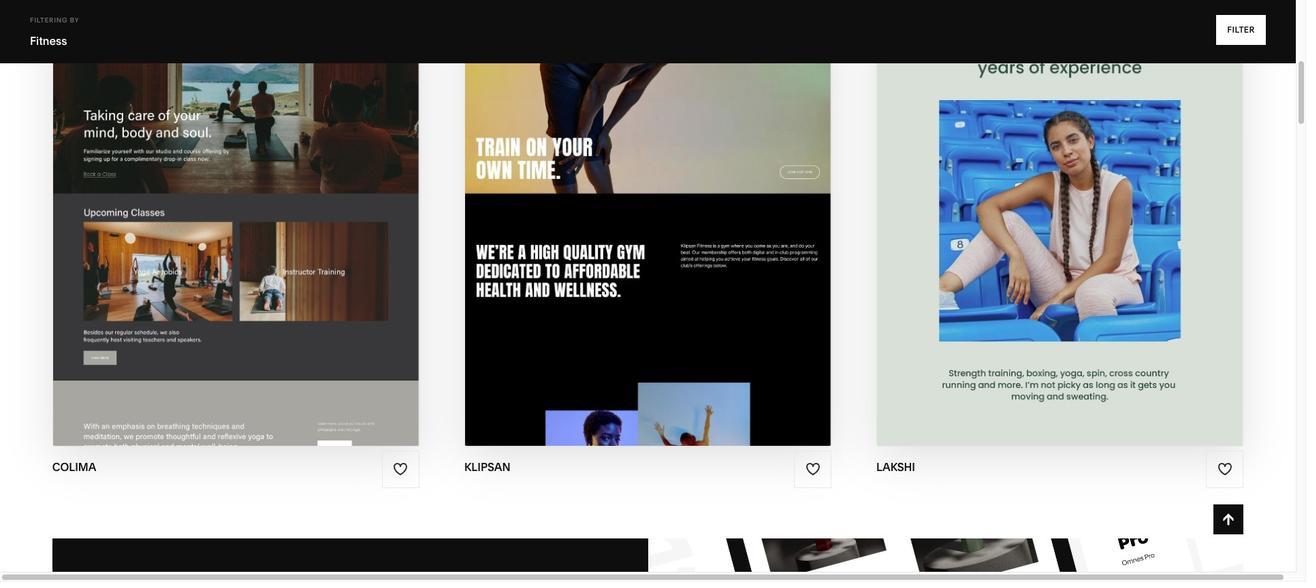 Task type: locate. For each thing, give the bounding box(es) containing it.
0 horizontal spatial with
[[205, 175, 239, 191]]

3 with from the left
[[1032, 175, 1066, 191]]

0 vertical spatial klipsan
[[653, 175, 710, 191]]

2 preview from the left
[[1005, 202, 1064, 217]]

start for start with lakshi
[[988, 175, 1029, 191]]

preview
[[177, 202, 237, 217], [1005, 202, 1064, 217]]

klipsan inside button
[[653, 175, 710, 191]]

start
[[160, 175, 201, 191], [571, 175, 612, 191], [988, 175, 1029, 191]]

colima inside start with colima button
[[242, 175, 297, 191]]

back to top image
[[1221, 512, 1236, 527]]

preview lakshi
[[1005, 202, 1115, 217]]

3 start from the left
[[988, 175, 1029, 191]]

2 start from the left
[[571, 175, 612, 191]]

1 with from the left
[[205, 175, 239, 191]]

klipsan image
[[465, 0, 831, 446]]

start inside start with lakshi button
[[988, 175, 1029, 191]]

1 horizontal spatial preview
[[1005, 202, 1064, 217]]

preview down start with lakshi
[[1005, 202, 1064, 217]]

start with klipsan button
[[571, 165, 725, 202]]

0 vertical spatial lakshi
[[1070, 175, 1118, 191]]

filtering
[[30, 16, 68, 24]]

with for klipsan
[[615, 175, 650, 191]]

add lakshi to your favorites list image
[[1217, 462, 1232, 477]]

2 horizontal spatial with
[[1032, 175, 1066, 191]]

start with lakshi button
[[988, 165, 1132, 202]]

start with klipsan
[[571, 175, 710, 191]]

2 with from the left
[[615, 175, 650, 191]]

with
[[205, 175, 239, 191], [615, 175, 650, 191], [1032, 175, 1066, 191]]

add klipsan to your favorites list image
[[805, 462, 820, 477]]

1 horizontal spatial klipsan
[[653, 175, 710, 191]]

start inside start with klipsan button
[[571, 175, 612, 191]]

2 horizontal spatial start
[[988, 175, 1029, 191]]

0 horizontal spatial start
[[160, 175, 201, 191]]

colima
[[242, 175, 297, 191], [240, 202, 294, 217], [52, 460, 96, 474]]

lakshi
[[1070, 175, 1118, 191], [1067, 202, 1115, 217], [876, 460, 915, 474]]

preview colima link
[[177, 191, 294, 229]]

1 preview from the left
[[177, 202, 237, 217]]

start with lakshi
[[988, 175, 1118, 191]]

1 vertical spatial klipsan
[[464, 460, 510, 474]]

fitness
[[30, 34, 67, 48]]

klipsan
[[653, 175, 710, 191], [464, 460, 510, 474]]

preview for preview colima
[[177, 202, 237, 217]]

filtering by
[[30, 16, 79, 24]]

0 horizontal spatial preview
[[177, 202, 237, 217]]

1 horizontal spatial with
[[615, 175, 650, 191]]

start inside start with colima button
[[160, 175, 201, 191]]

preview down start with colima
[[177, 202, 237, 217]]

1 start from the left
[[160, 175, 201, 191]]

1 horizontal spatial start
[[571, 175, 612, 191]]

preview for preview lakshi
[[1005, 202, 1064, 217]]

1 vertical spatial colima
[[240, 202, 294, 217]]

by
[[70, 16, 79, 24]]

0 vertical spatial colima
[[242, 175, 297, 191]]



Task type: vqa. For each thing, say whether or not it's contained in the screenshot.
2nd Preview from the right
yes



Task type: describe. For each thing, give the bounding box(es) containing it.
start for start with klipsan
[[571, 175, 612, 191]]

0 horizontal spatial klipsan
[[464, 460, 510, 474]]

preview of building your own template image
[[648, 539, 1244, 582]]

start with colima
[[160, 175, 297, 191]]

preview colima
[[177, 202, 294, 217]]

2 vertical spatial lakshi
[[876, 460, 915, 474]]

preview lakshi link
[[1005, 191, 1115, 229]]

colima image
[[53, 0, 419, 446]]

add colima to your favorites list image
[[393, 462, 408, 477]]

filter
[[1227, 25, 1255, 35]]

lakshi image
[[877, 0, 1243, 446]]

start for start with colima
[[160, 175, 201, 191]]

with for lakshi
[[1032, 175, 1066, 191]]

filter button
[[1216, 15, 1266, 45]]

1 vertical spatial lakshi
[[1067, 202, 1115, 217]]

start with colima button
[[160, 165, 311, 202]]

2 vertical spatial colima
[[52, 460, 96, 474]]

with for colima
[[205, 175, 239, 191]]

lakshi inside button
[[1070, 175, 1118, 191]]

colima inside preview colima link
[[240, 202, 294, 217]]



